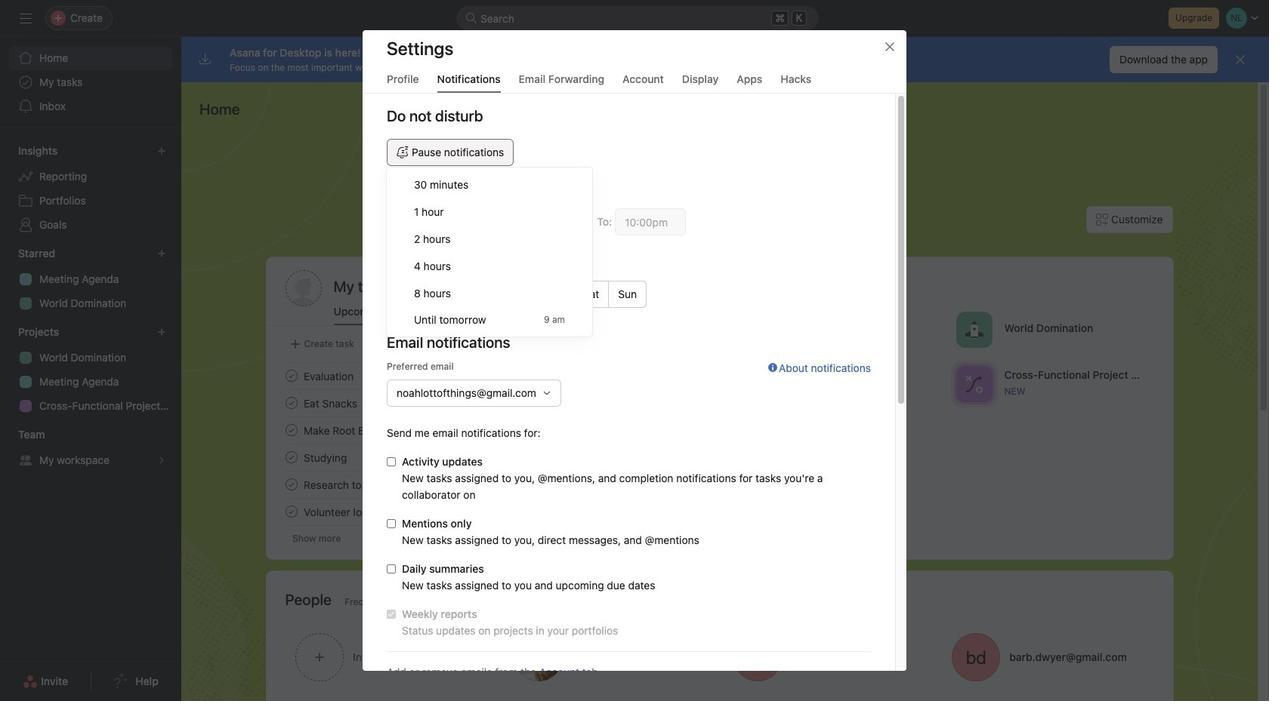 Task type: locate. For each thing, give the bounding box(es) containing it.
hide sidebar image
[[20, 12, 32, 24]]

add profile photo image
[[285, 270, 321, 307]]

2 mark complete image from the top
[[282, 422, 300, 440]]

mark complete image for second mark complete option
[[282, 503, 300, 521]]

0 vertical spatial mark complete image
[[282, 367, 300, 385]]

0 vertical spatial mark complete checkbox
[[282, 449, 300, 467]]

mark complete image
[[282, 367, 300, 385], [282, 476, 300, 494]]

Mark complete checkbox
[[282, 449, 300, 467], [282, 503, 300, 521]]

1 mark complete image from the top
[[282, 394, 300, 412]]

None text field
[[615, 208, 686, 236]]

3 mark complete image from the top
[[282, 449, 300, 467]]

1 vertical spatial mark complete image
[[282, 476, 300, 494]]

2 mark complete checkbox from the top
[[282, 394, 300, 412]]

mark complete image
[[282, 394, 300, 412], [282, 422, 300, 440], [282, 449, 300, 467], [282, 503, 300, 521]]

rocket image
[[965, 321, 983, 339]]

None checkbox
[[387, 458, 396, 467], [387, 565, 396, 574], [387, 458, 396, 467], [387, 565, 396, 574]]

None checkbox
[[387, 520, 396, 529], [387, 610, 396, 619], [387, 520, 396, 529], [387, 610, 396, 619]]

1 vertical spatial mark complete checkbox
[[282, 503, 300, 521]]

1 mark complete checkbox from the top
[[282, 367, 300, 385]]

line_and_symbols image
[[965, 375, 983, 393]]

4 mark complete image from the top
[[282, 503, 300, 521]]

mark complete image for 3rd mark complete checkbox from the top
[[282, 422, 300, 440]]

4 mark complete checkbox from the top
[[282, 476, 300, 494]]

mark complete image for third mark complete checkbox from the bottom
[[282, 394, 300, 412]]

Mark complete checkbox
[[282, 367, 300, 385], [282, 394, 300, 412], [282, 422, 300, 440], [282, 476, 300, 494]]



Task type: describe. For each thing, give the bounding box(es) containing it.
3 mark complete checkbox from the top
[[282, 422, 300, 440]]

mark complete image for 2nd mark complete option from the bottom of the page
[[282, 449, 300, 467]]

1 mark complete image from the top
[[282, 367, 300, 385]]

starred element
[[0, 240, 181, 319]]

1 mark complete checkbox from the top
[[282, 449, 300, 467]]

close image
[[884, 41, 896, 53]]

teams element
[[0, 422, 181, 476]]

prominent image
[[465, 12, 477, 24]]

2 mark complete checkbox from the top
[[282, 503, 300, 521]]

projects element
[[0, 319, 181, 422]]

2 mark complete image from the top
[[282, 476, 300, 494]]

global element
[[0, 37, 181, 128]]

dismiss image
[[1234, 54, 1246, 66]]

insights element
[[0, 137, 181, 240]]



Task type: vqa. For each thing, say whether or not it's contained in the screenshot.
fourth the 'mark complete' checkbox from the top of the page
yes



